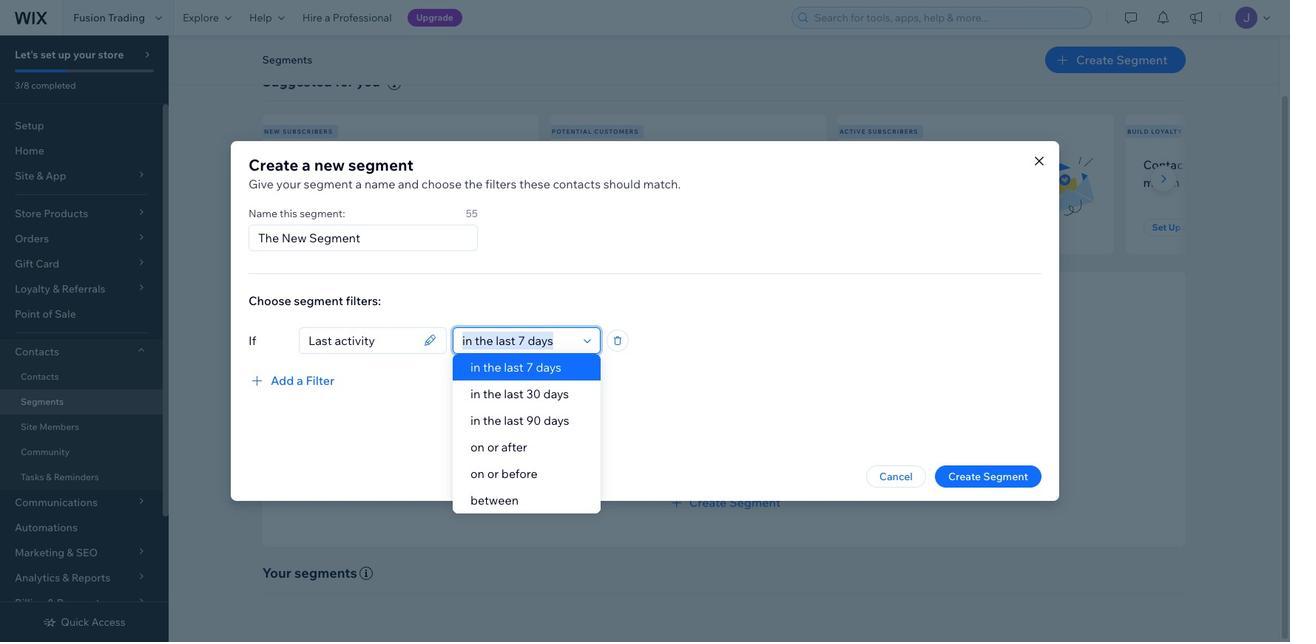 Task type: locate. For each thing, give the bounding box(es) containing it.
potential customers who haven't made a purchase yet
[[568, 157, 726, 190]]

1 set up segment from the left
[[289, 222, 358, 233]]

2 horizontal spatial create segment
[[1077, 53, 1168, 67]]

a inside contacts with a birthday th
[[1224, 157, 1230, 172]]

2 who from the left
[[682, 157, 705, 172]]

0 horizontal spatial set up segment button
[[280, 219, 367, 237]]

the left the 'filters'
[[465, 177, 483, 192]]

contacts down point of sale
[[15, 346, 59, 359]]

0 vertical spatial potential
[[552, 128, 592, 135]]

subscribed
[[280, 175, 342, 190]]

birthday
[[1233, 157, 1280, 172]]

add a filter button
[[249, 372, 335, 390]]

or left the before in the bottom of the page
[[487, 467, 499, 482]]

days right 7
[[536, 360, 562, 375]]

1 vertical spatial days
[[544, 387, 569, 402]]

up down contacts with a birthday th on the top right of page
[[1169, 222, 1181, 233]]

1 vertical spatial contacts
[[15, 346, 59, 359]]

in the last 90 days
[[471, 414, 570, 428]]

set up segment for first set up segment button
[[289, 222, 358, 233]]

community link
[[0, 440, 163, 465]]

1 vertical spatial create segment
[[949, 471, 1029, 484]]

set up segment
[[289, 222, 358, 233], [1152, 222, 1222, 233]]

new
[[264, 128, 281, 135], [280, 157, 305, 172]]

these
[[519, 177, 550, 192]]

new subscribers
[[264, 128, 333, 135]]

sales
[[791, 439, 816, 452]]

cancel
[[880, 471, 913, 484]]

1 in from the top
[[471, 360, 481, 375]]

2 vertical spatial create segment
[[689, 496, 781, 510]]

subscribers right active
[[868, 128, 919, 135]]

in for in the last 7 days
[[471, 360, 481, 375]]

quick access
[[61, 616, 126, 630]]

last
[[504, 360, 524, 375], [504, 387, 524, 402], [504, 414, 524, 428]]

2 vertical spatial contacts
[[21, 371, 59, 383]]

a inside potential customers who haven't made a purchase yet
[[645, 175, 652, 190]]

that
[[744, 419, 764, 432]]

if
[[249, 334, 256, 349]]

3 last from the top
[[504, 414, 524, 428]]

None field
[[304, 329, 420, 354]]

the down in the last 7 days
[[483, 387, 501, 402]]

2 vertical spatial in
[[471, 414, 481, 428]]

0 horizontal spatial of
[[43, 308, 52, 321]]

1 horizontal spatial contacts
[[553, 177, 601, 192]]

1 vertical spatial or
[[487, 467, 499, 482]]

set up segment for first set up segment button from the right
[[1152, 222, 1222, 233]]

1 horizontal spatial segments
[[262, 53, 312, 67]]

a left name
[[355, 177, 362, 192]]

2 vertical spatial days
[[544, 414, 570, 428]]

who up name
[[359, 157, 382, 172]]

0 horizontal spatial set up segment
[[289, 222, 358, 233]]

in down in the last 7 days
[[471, 387, 481, 402]]

and down build
[[843, 459, 861, 472]]

segment down new
[[304, 177, 353, 192]]

customers inside potential customers who haven't made a purchase yet
[[620, 157, 679, 172]]

0 horizontal spatial subscribers
[[283, 128, 333, 135]]

in the last 30 days
[[471, 387, 569, 402]]

2 horizontal spatial contacts
[[700, 419, 742, 432]]

1 vertical spatial of
[[688, 419, 698, 432]]

1 horizontal spatial set up segment
[[1152, 222, 1222, 233]]

0 vertical spatial contacts
[[308, 157, 356, 172]]

set
[[289, 222, 303, 233], [1152, 222, 1167, 233]]

0 horizontal spatial and
[[398, 177, 419, 192]]

1 vertical spatial to
[[752, 439, 762, 452]]

1 vertical spatial customers
[[620, 157, 679, 172]]

name
[[249, 207, 277, 220]]

in the last 7 days option
[[453, 354, 601, 381]]

who inside potential customers who haven't made a purchase yet
[[682, 157, 705, 172]]

2 up from the left
[[1169, 222, 1181, 233]]

and down recently
[[398, 177, 419, 192]]

last for 30
[[504, 387, 524, 402]]

potential
[[552, 128, 592, 135], [568, 157, 618, 172]]

1 vertical spatial and
[[818, 439, 836, 452]]

hire
[[303, 11, 323, 24]]

leads
[[815, 459, 841, 472]]

list
[[430, 175, 447, 190]]

0 horizontal spatial to
[[345, 175, 356, 190]]

fusion
[[73, 11, 106, 24]]

to right get
[[597, 459, 607, 472]]

0 vertical spatial new
[[264, 128, 281, 135]]

2 set from the left
[[1152, 222, 1167, 233]]

1 horizontal spatial and
[[818, 439, 836, 452]]

new for new contacts who recently subscribed to your mailing list
[[280, 157, 305, 172]]

0 vertical spatial last
[[504, 360, 524, 375]]

0 vertical spatial or
[[487, 440, 499, 455]]

2 horizontal spatial create segment button
[[1046, 47, 1186, 73]]

before
[[502, 467, 538, 482]]

contacts up campaigns
[[700, 419, 742, 432]]

a right made
[[645, 175, 652, 190]]

0 vertical spatial in
[[471, 360, 481, 375]]

cancel button
[[866, 466, 926, 488]]

suggested
[[262, 73, 332, 90]]

1 up from the left
[[305, 222, 318, 233]]

create segment button for cancel
[[935, 466, 1042, 488]]

contacts right these on the top left of the page
[[553, 177, 601, 192]]

90
[[526, 414, 541, 428]]

point of sale
[[15, 308, 76, 321]]

days for in the last 30 days
[[544, 387, 569, 402]]

0 vertical spatial create segment button
[[1046, 47, 1186, 73]]

contacts inside dropdown button
[[15, 346, 59, 359]]

1 horizontal spatial who
[[682, 157, 705, 172]]

set up segment button
[[280, 219, 367, 237], [1144, 219, 1231, 237]]

last left 7
[[504, 360, 524, 375]]

this
[[280, 207, 297, 220]]

add a filter
[[271, 374, 335, 388]]

last left 30
[[504, 387, 524, 402]]

in down choose a condition field
[[471, 360, 481, 375]]

customers for potential customers who haven't made a purchase yet
[[620, 157, 679, 172]]

of inside sidebar "element"
[[43, 308, 52, 321]]

a up subscribed
[[302, 155, 311, 175]]

days for in the last 90 days
[[544, 414, 570, 428]]

your down personalized
[[638, 459, 659, 472]]

days for in the last 7 days
[[536, 360, 562, 375]]

2 last from the top
[[504, 387, 524, 402]]

a right "add"
[[297, 374, 303, 388]]

of inside create specific groups of contacts that update automatically send personalized email campaigns to drive sales and build trust get to know your high-value customers, potential leads and more
[[688, 419, 698, 432]]

3 in from the top
[[471, 414, 481, 428]]

your right give
[[276, 177, 301, 192]]

of left sale
[[43, 308, 52, 321]]

segments inside button
[[262, 53, 312, 67]]

new up subscribed
[[280, 157, 305, 172]]

0 vertical spatial to
[[345, 175, 356, 190]]

sale
[[55, 308, 76, 321]]

personalized
[[605, 439, 666, 452]]

a right with
[[1224, 157, 1230, 172]]

community
[[21, 447, 70, 458]]

your
[[262, 565, 292, 582]]

your right up
[[73, 48, 96, 61]]

up for first set up segment button from the right
[[1169, 222, 1181, 233]]

list box
[[453, 354, 601, 514]]

segment left filters: at the top left
[[294, 294, 343, 309]]

subscribers up new
[[283, 128, 333, 135]]

on left after at the left of the page
[[471, 440, 485, 455]]

on for on or before
[[471, 467, 485, 482]]

0 horizontal spatial set
[[289, 222, 303, 233]]

segments up site members
[[21, 397, 64, 408]]

the inside option
[[483, 360, 501, 375]]

suggested for you
[[262, 73, 380, 90]]

1 vertical spatial last
[[504, 387, 524, 402]]

contacts
[[308, 157, 356, 172], [553, 177, 601, 192], [700, 419, 742, 432]]

Search for tools, apps, help & more... field
[[810, 7, 1087, 28]]

the for in the last 90 days
[[483, 414, 501, 428]]

in inside option
[[471, 360, 481, 375]]

contacts down loyalty
[[1144, 157, 1194, 172]]

help
[[249, 11, 272, 24]]

segment
[[348, 155, 414, 175], [304, 177, 353, 192], [294, 294, 343, 309]]

in
[[471, 360, 481, 375], [471, 387, 481, 402], [471, 414, 481, 428]]

days right 90 at the bottom of the page
[[544, 414, 570, 428]]

upgrade
[[416, 12, 453, 23]]

help button
[[240, 0, 294, 36]]

1 vertical spatial in
[[471, 387, 481, 402]]

1 horizontal spatial subscribers
[[868, 128, 919, 135]]

create segment button for segments
[[1046, 47, 1186, 73]]

create segment
[[1077, 53, 1168, 67], [949, 471, 1029, 484], [689, 496, 781, 510]]

to left drive
[[752, 439, 762, 452]]

0 horizontal spatial who
[[359, 157, 382, 172]]

2 set up segment button from the left
[[1144, 219, 1231, 237]]

days right 30
[[544, 387, 569, 402]]

contacts inside create a new segment give your segment a name and choose the filters these contacts should match.
[[553, 177, 601, 192]]

0 vertical spatial contacts
[[1144, 157, 1194, 172]]

customers up potential customers who haven't made a purchase yet
[[594, 128, 639, 135]]

who inside "new contacts who recently subscribed to your mailing list"
[[359, 157, 382, 172]]

name
[[365, 177, 395, 192]]

segments inside sidebar "element"
[[21, 397, 64, 408]]

members
[[39, 422, 79, 433]]

to inside "new contacts who recently subscribed to your mailing list"
[[345, 175, 356, 190]]

in up on or after
[[471, 414, 481, 428]]

contacts down contacts dropdown button
[[21, 371, 59, 383]]

segment up name
[[348, 155, 414, 175]]

1 last from the top
[[504, 360, 524, 375]]

name this segment:
[[249, 207, 345, 220]]

segment:
[[300, 207, 345, 220]]

2 set up segment from the left
[[1152, 222, 1222, 233]]

2 vertical spatial contacts
[[700, 419, 742, 432]]

the down choose a condition field
[[483, 360, 501, 375]]

0 vertical spatial segments
[[262, 53, 312, 67]]

1 subscribers from the left
[[283, 128, 333, 135]]

1 set from the left
[[289, 222, 303, 233]]

segments up suggested
[[262, 53, 312, 67]]

0 horizontal spatial segments
[[21, 397, 64, 408]]

made
[[611, 175, 643, 190]]

create
[[1077, 53, 1114, 67], [249, 155, 298, 175], [577, 419, 609, 432], [949, 471, 981, 484], [689, 496, 727, 510]]

2 horizontal spatial and
[[843, 459, 861, 472]]

automatically
[[803, 419, 868, 432]]

automations
[[15, 522, 78, 535]]

of up email
[[688, 419, 698, 432]]

2 subscribers from the left
[[868, 128, 919, 135]]

build
[[839, 439, 863, 452]]

0 horizontal spatial up
[[305, 222, 318, 233]]

segments
[[262, 53, 312, 67], [21, 397, 64, 408]]

set up segment down segment:
[[289, 222, 358, 233]]

or left after at the left of the page
[[487, 440, 499, 455]]

&
[[46, 472, 52, 483]]

2 horizontal spatial to
[[752, 439, 762, 452]]

your
[[73, 48, 96, 61], [359, 175, 384, 190], [276, 177, 301, 192], [638, 459, 659, 472]]

2 vertical spatial last
[[504, 414, 524, 428]]

the up on or after
[[483, 414, 501, 428]]

1 vertical spatial contacts
[[553, 177, 601, 192]]

choose
[[249, 294, 291, 309]]

new up give
[[264, 128, 281, 135]]

tasks
[[21, 472, 44, 483]]

set up segment button down contacts with a birthday th on the top right of page
[[1144, 219, 1231, 237]]

last left 90 at the bottom of the page
[[504, 414, 524, 428]]

potential inside potential customers who haven't made a purchase yet
[[568, 157, 618, 172]]

1 vertical spatial create segment button
[[935, 466, 1042, 488]]

on up between
[[471, 467, 485, 482]]

set up segment down contacts with a birthday th on the top right of page
[[1152, 222, 1222, 233]]

0 horizontal spatial create segment button
[[667, 494, 781, 512]]

1 horizontal spatial up
[[1169, 222, 1181, 233]]

or for before
[[487, 467, 499, 482]]

1 horizontal spatial create segment button
[[935, 466, 1042, 488]]

of
[[43, 308, 52, 321], [688, 419, 698, 432]]

segments button
[[255, 49, 320, 71]]

on for on or after
[[471, 440, 485, 455]]

a
[[325, 11, 331, 24], [302, 155, 311, 175], [1224, 157, 1230, 172], [645, 175, 652, 190], [355, 177, 362, 192], [297, 374, 303, 388]]

know
[[609, 459, 635, 472]]

and inside create a new segment give your segment a name and choose the filters these contacts should match.
[[398, 177, 419, 192]]

0 vertical spatial customers
[[594, 128, 639, 135]]

up down segment:
[[305, 222, 318, 233]]

list containing new contacts who recently subscribed to your mailing list
[[259, 115, 1290, 255]]

who
[[359, 157, 382, 172], [682, 157, 705, 172]]

1 or from the top
[[487, 440, 499, 455]]

0 vertical spatial on
[[471, 440, 485, 455]]

up
[[58, 48, 71, 61]]

who up the purchase
[[682, 157, 705, 172]]

contacts inside contacts with a birthday th
[[1144, 157, 1194, 172]]

1 horizontal spatial create segment
[[949, 471, 1029, 484]]

55
[[466, 207, 478, 220]]

0 vertical spatial of
[[43, 308, 52, 321]]

1 vertical spatial new
[[280, 157, 305, 172]]

0 vertical spatial and
[[398, 177, 419, 192]]

quick
[[61, 616, 89, 630]]

your left mailing
[[359, 175, 384, 190]]

customers up match.
[[620, 157, 679, 172]]

a right hire
[[325, 11, 331, 24]]

1 on from the top
[[471, 440, 485, 455]]

and up leads
[[818, 439, 836, 452]]

1 horizontal spatial set
[[1152, 222, 1167, 233]]

1 vertical spatial potential
[[568, 157, 618, 172]]

in for in the last 30 days
[[471, 387, 481, 402]]

1 vertical spatial on
[[471, 467, 485, 482]]

to left name
[[345, 175, 356, 190]]

1 horizontal spatial set up segment button
[[1144, 219, 1231, 237]]

contacts up subscribed
[[308, 157, 356, 172]]

0 horizontal spatial contacts
[[308, 157, 356, 172]]

2 on from the top
[[471, 467, 485, 482]]

2 or from the top
[[487, 467, 499, 482]]

list
[[259, 115, 1290, 255]]

days inside option
[[536, 360, 562, 375]]

days
[[536, 360, 562, 375], [544, 387, 569, 402], [544, 414, 570, 428]]

last inside option
[[504, 360, 524, 375]]

new inside "new contacts who recently subscribed to your mailing list"
[[280, 157, 305, 172]]

1 who from the left
[[359, 157, 382, 172]]

1 horizontal spatial of
[[688, 419, 698, 432]]

set up segment button down subscribed
[[280, 219, 367, 237]]

0 vertical spatial days
[[536, 360, 562, 375]]

the inside create a new segment give your segment a name and choose the filters these contacts should match.
[[465, 177, 483, 192]]

1 vertical spatial segments
[[21, 397, 64, 408]]

2 vertical spatial to
[[597, 459, 607, 472]]

2 in from the top
[[471, 387, 481, 402]]



Task type: vqa. For each thing, say whether or not it's contained in the screenshot.
Site Members
yes



Task type: describe. For each thing, give the bounding box(es) containing it.
30
[[526, 387, 541, 402]]

with
[[1197, 157, 1221, 172]]

email
[[669, 439, 695, 452]]

yet
[[709, 175, 726, 190]]

your inside create a new segment give your segment a name and choose the filters these contacts should match.
[[276, 177, 301, 192]]

groups
[[651, 419, 686, 432]]

your inside "new contacts who recently subscribed to your mailing list"
[[359, 175, 384, 190]]

2 vertical spatial and
[[843, 459, 861, 472]]

set for first set up segment button
[[289, 222, 303, 233]]

contacts inside "new contacts who recently subscribed to your mailing list"
[[308, 157, 356, 172]]

the for in the last 7 days
[[483, 360, 501, 375]]

completed
[[31, 80, 76, 91]]

active subscribers
[[840, 128, 919, 135]]

site
[[21, 422, 37, 433]]

setup
[[15, 119, 44, 132]]

let's
[[15, 48, 38, 61]]

filter
[[306, 374, 335, 388]]

create specific groups of contacts that update automatically send personalized email campaigns to drive sales and build trust get to know your high-value customers, potential leads and more
[[577, 419, 889, 472]]

0 vertical spatial segment
[[348, 155, 414, 175]]

on or before
[[471, 467, 538, 482]]

up for first set up segment button
[[305, 222, 318, 233]]

point
[[15, 308, 40, 321]]

add
[[271, 374, 294, 388]]

who for your
[[359, 157, 382, 172]]

new for new subscribers
[[264, 128, 281, 135]]

the for in the last 30 days
[[483, 387, 501, 402]]

contacts with a birthday th
[[1144, 157, 1290, 190]]

segments link
[[0, 390, 163, 415]]

contacts for contacts link
[[21, 371, 59, 383]]

should
[[604, 177, 641, 192]]

last for 90
[[504, 414, 524, 428]]

customers,
[[714, 459, 767, 472]]

segments for segments link
[[21, 397, 64, 408]]

set for first set up segment button from the right
[[1152, 222, 1167, 233]]

choose
[[422, 177, 462, 192]]

match.
[[643, 177, 681, 192]]

active
[[840, 128, 866, 135]]

customers for potential customers
[[594, 128, 639, 135]]

let's set up your store
[[15, 48, 124, 61]]

setup link
[[0, 113, 163, 138]]

3/8
[[15, 80, 29, 91]]

2 vertical spatial segment
[[294, 294, 343, 309]]

potential
[[770, 459, 813, 472]]

tasks & reminders
[[21, 472, 99, 483]]

Name this segment: field
[[254, 226, 473, 251]]

0 vertical spatial create segment
[[1077, 53, 1168, 67]]

after
[[502, 440, 527, 455]]

build loyalty
[[1128, 128, 1183, 135]]

your inside create specific groups of contacts that update automatically send personalized email campaigns to drive sales and build trust get to know your high-value customers, potential leads and more
[[638, 459, 659, 472]]

professional
[[333, 11, 392, 24]]

contacts link
[[0, 365, 163, 390]]

new contacts who recently subscribed to your mailing list
[[280, 157, 447, 190]]

point of sale link
[[0, 302, 163, 327]]

choose segment filters:
[[249, 294, 381, 309]]

between
[[471, 494, 519, 508]]

site members
[[21, 422, 79, 433]]

contacts button
[[0, 340, 163, 365]]

tasks & reminders link
[[0, 465, 163, 491]]

in for in the last 90 days
[[471, 414, 481, 428]]

reminders
[[54, 472, 99, 483]]

create a new segment give your segment a name and choose the filters these contacts should match.
[[249, 155, 681, 192]]

your inside sidebar "element"
[[73, 48, 96, 61]]

home link
[[0, 138, 163, 164]]

access
[[92, 616, 126, 630]]

your segments
[[262, 565, 357, 582]]

Choose a condition field
[[458, 329, 579, 354]]

loyalty
[[1152, 128, 1183, 135]]

contacts for contacts dropdown button
[[15, 346, 59, 359]]

potential for potential customers who haven't made a purchase yet
[[568, 157, 618, 172]]

quick access button
[[43, 616, 126, 630]]

home
[[15, 144, 44, 158]]

contacts inside create specific groups of contacts that update automatically send personalized email campaigns to drive sales and build trust get to know your high-value customers, potential leads and more
[[700, 419, 742, 432]]

hire a professional
[[303, 11, 392, 24]]

segments
[[295, 565, 357, 582]]

sidebar element
[[0, 36, 169, 643]]

trust
[[865, 439, 888, 452]]

specific
[[612, 419, 649, 432]]

purchase
[[654, 175, 706, 190]]

recently
[[385, 157, 430, 172]]

build
[[1128, 128, 1149, 135]]

1 vertical spatial segment
[[304, 177, 353, 192]]

subscribers for new subscribers
[[283, 128, 333, 135]]

get
[[577, 459, 595, 472]]

a inside button
[[297, 374, 303, 388]]

value
[[686, 459, 711, 472]]

create inside create specific groups of contacts that update automatically send personalized email campaigns to drive sales and build trust get to know your high-value customers, potential leads and more
[[577, 419, 609, 432]]

potential for potential customers
[[552, 128, 592, 135]]

list box containing in the last 7 days
[[453, 354, 601, 514]]

or for after
[[487, 440, 499, 455]]

explore
[[183, 11, 219, 24]]

create inside create a new segment give your segment a name and choose the filters these contacts should match.
[[249, 155, 298, 175]]

filters:
[[346, 294, 381, 309]]

last for 7
[[504, 360, 524, 375]]

filters
[[485, 177, 517, 192]]

who for purchase
[[682, 157, 705, 172]]

potential customers
[[552, 128, 639, 135]]

mailing
[[387, 175, 428, 190]]

segments for 'segments' button on the top of the page
[[262, 53, 312, 67]]

2 vertical spatial create segment button
[[667, 494, 781, 512]]

0 horizontal spatial create segment
[[689, 496, 781, 510]]

upgrade button
[[407, 9, 462, 27]]

new
[[314, 155, 345, 175]]

automations link
[[0, 516, 163, 541]]

campaigns
[[697, 439, 750, 452]]

update
[[766, 419, 800, 432]]

1 set up segment button from the left
[[280, 219, 367, 237]]

subscribers for active subscribers
[[868, 128, 919, 135]]

high-
[[661, 459, 686, 472]]

1 horizontal spatial to
[[597, 459, 607, 472]]



